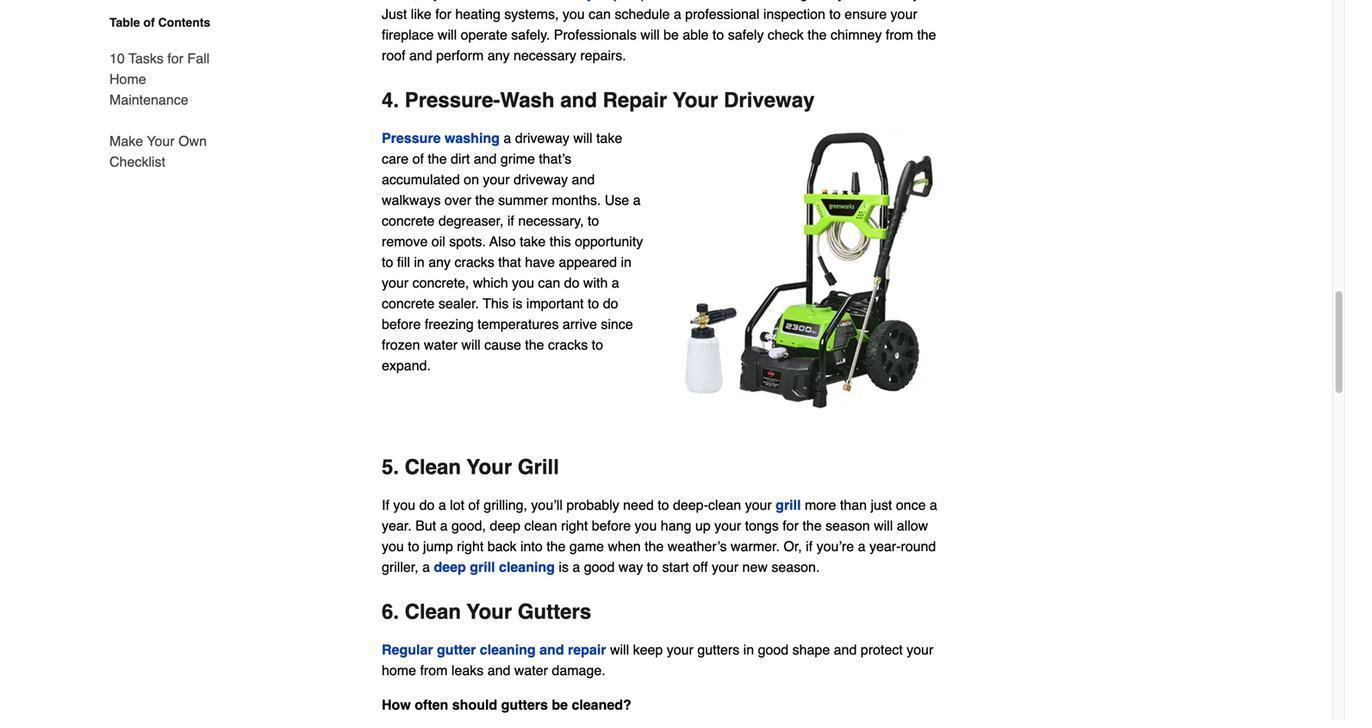 Task type: locate. For each thing, give the bounding box(es) containing it.
to down 'professional'
[[713, 27, 724, 43]]

1 horizontal spatial cracks
[[548, 337, 588, 353]]

need
[[623, 497, 654, 513]]

the down pressure washing
[[428, 151, 447, 167]]

1 horizontal spatial clean
[[708, 497, 741, 513]]

and down repairs.
[[560, 88, 597, 112]]

clean right the 6.
[[405, 600, 461, 624]]

1 clean from the top
[[405, 456, 461, 479]]

you right if at the left
[[393, 497, 416, 513]]

0 vertical spatial water
[[424, 337, 458, 353]]

0 horizontal spatial good
[[584, 559, 615, 575]]

up
[[695, 518, 711, 534]]

0 vertical spatial do
[[564, 275, 580, 291]]

hang
[[661, 518, 692, 534]]

driveway down the that's
[[514, 172, 568, 188]]

any inside a driveway will take care of the dirt and grime that's accumulated on your driveway and walkways over the summer months. use a concrete degreaser, if necessary, to remove oil spots. also take this opportunity to fill in any cracks that have appeared in your concrete, which you can do with a concrete sealer. this is important to do before freezing temperatures arrive since frozen water will cause the cracks to expand.
[[429, 254, 451, 270]]

1 vertical spatial for
[[167, 50, 184, 66]]

fireplace
[[382, 27, 434, 43]]

concrete down walkways
[[382, 213, 435, 229]]

into
[[812, 0, 834, 1], [521, 539, 543, 555]]

tongs
[[745, 518, 779, 534]]

0 vertical spatial cracks
[[455, 254, 494, 270]]

1 vertical spatial any
[[429, 254, 451, 270]]

will down the 4. pressure-wash and repair your driveway
[[573, 130, 593, 146]]

gutters
[[698, 642, 740, 658], [501, 697, 548, 713]]

2 horizontal spatial in
[[743, 642, 754, 658]]

right down good,
[[457, 539, 484, 555]]

2 horizontal spatial of
[[468, 497, 480, 513]]

1 horizontal spatial be
[[664, 27, 679, 43]]

take down the 4. pressure-wash and repair your driveway
[[596, 130, 622, 146]]

clean up up
[[708, 497, 741, 513]]

1 horizontal spatial any
[[488, 48, 510, 63]]

1 horizontal spatial do
[[564, 275, 580, 291]]

1 horizontal spatial can
[[589, 6, 611, 22]]

0 vertical spatial take
[[596, 130, 622, 146]]

take up have
[[520, 234, 546, 250]]

1 vertical spatial water
[[514, 663, 548, 679]]

0 vertical spatial is
[[513, 296, 523, 312]]

1 horizontal spatial from
[[732, 0, 760, 1]]

1 horizontal spatial take
[[596, 130, 622, 146]]

cleaning down back
[[499, 559, 555, 575]]

can
[[589, 6, 611, 22], [538, 275, 560, 291]]

take
[[596, 130, 622, 146], [520, 234, 546, 250]]

0 vertical spatial good
[[584, 559, 615, 575]]

0 horizontal spatial into
[[521, 539, 543, 555]]

able
[[683, 27, 709, 43]]

be down damage.
[[552, 697, 568, 713]]

from down gutter
[[420, 663, 448, 679]]

0 vertical spatial right
[[561, 518, 588, 534]]

1 vertical spatial good
[[758, 642, 789, 658]]

clean down you'll
[[524, 518, 557, 534]]

freezing
[[425, 316, 474, 332]]

driveway
[[515, 130, 570, 146], [514, 172, 568, 188]]

0 horizontal spatial grill
[[470, 559, 495, 575]]

a right with
[[612, 275, 619, 291]]

0 horizontal spatial before
[[382, 316, 421, 332]]

0 horizontal spatial right
[[457, 539, 484, 555]]

1 vertical spatial of
[[412, 151, 424, 167]]

and up months.
[[572, 172, 595, 188]]

to up chimney
[[829, 6, 841, 22]]

be inside the to prevent debris from coming into your chimney. just like for heating systems, you can schedule a professional inspection to ensure your fireplace will operate safely. professionals will be able to safely check the chimney from the roof and perform any necessary repairs.
[[664, 27, 679, 43]]

cracks
[[455, 254, 494, 270], [548, 337, 588, 353]]

coming
[[763, 0, 808, 1]]

0 horizontal spatial from
[[420, 663, 448, 679]]

a pressure washer. image
[[666, 128, 951, 413]]

any down operate
[[488, 48, 510, 63]]

cracks down arrive
[[548, 337, 588, 353]]

regular gutter cleaning and repair link
[[382, 642, 606, 658]]

grill left more
[[776, 497, 801, 513]]

water inside will keep your gutters in good shape and protect your home from leaks and water damage.
[[514, 663, 548, 679]]

for
[[435, 6, 452, 22], [167, 50, 184, 66], [783, 518, 799, 534]]

0 horizontal spatial is
[[513, 296, 523, 312]]

0 vertical spatial from
[[732, 0, 760, 1]]

heating
[[455, 6, 501, 22]]

check
[[768, 27, 804, 43]]

1 vertical spatial cracks
[[548, 337, 588, 353]]

from up 'professional'
[[732, 0, 760, 1]]

1 vertical spatial do
[[603, 296, 618, 312]]

to up hang
[[658, 497, 669, 513]]

the up start
[[645, 539, 664, 555]]

how
[[382, 697, 411, 713]]

for right the like
[[435, 6, 452, 22]]

any
[[488, 48, 510, 63], [429, 254, 451, 270]]

1 vertical spatial before
[[592, 518, 631, 534]]

your right up
[[715, 518, 741, 534]]

in left shape
[[743, 642, 754, 658]]

deep down grilling,
[[490, 518, 521, 534]]

0 vertical spatial for
[[435, 6, 452, 22]]

your inside make your own checklist
[[147, 133, 175, 149]]

will keep your gutters in good shape and protect your home from leaks and water damage.
[[382, 642, 934, 679]]

10 tasks for fall home maintenance
[[109, 50, 210, 108]]

1 vertical spatial clean
[[405, 600, 461, 624]]

your up the ensure
[[838, 0, 865, 1]]

and right shape
[[834, 642, 857, 658]]

cause
[[484, 337, 521, 353]]

2 vertical spatial from
[[420, 663, 448, 679]]

shape
[[793, 642, 830, 658]]

5.
[[382, 456, 399, 479]]

0 vertical spatial into
[[812, 0, 834, 1]]

0 vertical spatial be
[[664, 27, 679, 43]]

that
[[498, 254, 521, 270]]

accumulated
[[382, 172, 460, 188]]

1 vertical spatial concrete
[[382, 296, 435, 312]]

0 vertical spatial gutters
[[698, 642, 740, 658]]

gutters right 'should'
[[501, 697, 548, 713]]

1 horizontal spatial right
[[561, 518, 588, 534]]

0 vertical spatial of
[[143, 16, 155, 29]]

right up "game"
[[561, 518, 588, 534]]

0 horizontal spatial water
[[424, 337, 458, 353]]

0 horizontal spatial if
[[508, 213, 514, 229]]

to down but
[[408, 539, 419, 555]]

in
[[414, 254, 425, 270], [621, 254, 632, 270], [743, 642, 754, 658]]

2 horizontal spatial do
[[603, 296, 618, 312]]

and inside the to prevent debris from coming into your chimney. just like for heating systems, you can schedule a professional inspection to ensure your fireplace will operate safely. professionals will be able to safely check the chimney from the roof and perform any necessary repairs.
[[409, 48, 432, 63]]

pressure-
[[405, 88, 500, 112]]

4.
[[382, 88, 399, 112]]

0 vertical spatial grill
[[776, 497, 801, 513]]

to
[[626, 0, 637, 1], [829, 6, 841, 22], [713, 27, 724, 43], [588, 213, 599, 229], [382, 254, 393, 270], [588, 296, 599, 312], [592, 337, 603, 353], [658, 497, 669, 513], [408, 539, 419, 555], [647, 559, 658, 575]]

clean
[[708, 497, 741, 513], [524, 518, 557, 534]]

if inside a driveway will take care of the dirt and grime that's accumulated on your driveway and walkways over the summer months. use a concrete degreaser, if necessary, to remove oil spots. also take this opportunity to fill in any cracks that have appeared in your concrete, which you can do with a concrete sealer. this is important to do before freezing temperatures arrive since frozen water will cause the cracks to expand.
[[508, 213, 514, 229]]

1 vertical spatial from
[[886, 27, 913, 43]]

is up the temperatures
[[513, 296, 523, 312]]

1 vertical spatial take
[[520, 234, 546, 250]]

often
[[415, 697, 448, 713]]

gutters inside will keep your gutters in good shape and protect your home from leaks and water damage.
[[698, 642, 740, 658]]

into up inspection at the right of the page
[[812, 0, 834, 1]]

gutters for be
[[501, 697, 548, 713]]

necessary
[[514, 48, 576, 63]]

repair
[[568, 642, 606, 658]]

0 horizontal spatial can
[[538, 275, 560, 291]]

1 horizontal spatial of
[[412, 151, 424, 167]]

0 horizontal spatial do
[[419, 497, 435, 513]]

your up checklist
[[147, 133, 175, 149]]

good for a
[[584, 559, 615, 575]]

can up professionals
[[589, 6, 611, 22]]

1 vertical spatial cleaning
[[480, 642, 536, 658]]

2 clean from the top
[[405, 600, 461, 624]]

before up when on the left bottom of the page
[[592, 518, 631, 534]]

and down fireplace
[[409, 48, 432, 63]]

a left lot at the bottom left
[[439, 497, 446, 513]]

deep grill cleaning link
[[434, 559, 555, 575]]

1 vertical spatial be
[[552, 697, 568, 713]]

2 concrete from the top
[[382, 296, 435, 312]]

for inside more than just once a year. but a good, deep clean right before you hang up your tongs for the season will allow you to jump right back into the game when the weather's warmer. or, if you're a year-round griller, a
[[783, 518, 799, 534]]

0 horizontal spatial cracks
[[455, 254, 494, 270]]

deep down jump
[[434, 559, 466, 575]]

1 horizontal spatial gutters
[[698, 642, 740, 658]]

gutters right 'keep'
[[698, 642, 740, 658]]

off
[[693, 559, 708, 575]]

cracks down the spots.
[[455, 254, 494, 270]]

safely.
[[511, 27, 550, 43]]

for left fall
[[167, 50, 184, 66]]

in right fill
[[414, 254, 425, 270]]

1 horizontal spatial is
[[559, 559, 569, 575]]

and down regular gutter cleaning and repair
[[488, 663, 511, 679]]

1 vertical spatial deep
[[434, 559, 466, 575]]

your up tongs
[[745, 497, 772, 513]]

of inside a driveway will take care of the dirt and grime that's accumulated on your driveway and walkways over the summer months. use a concrete degreaser, if necessary, to remove oil spots. also take this opportunity to fill in any cracks that have appeared in your concrete, which you can do with a concrete sealer. this is important to do before freezing temperatures arrive since frozen water will cause the cracks to expand.
[[412, 151, 424, 167]]

water down freezing
[[424, 337, 458, 353]]

warmer.
[[731, 539, 780, 555]]

of right table
[[143, 16, 155, 29]]

you up professionals
[[563, 6, 585, 22]]

your right repair at top left
[[673, 88, 718, 112]]

can inside the to prevent debris from coming into your chimney. just like for heating systems, you can schedule a professional inspection to ensure your fireplace will operate safely. professionals will be able to safely check the chimney from the roof and perform any necessary repairs.
[[589, 6, 611, 22]]

0 vertical spatial deep
[[490, 518, 521, 534]]

2 vertical spatial for
[[783, 518, 799, 534]]

0 horizontal spatial gutters
[[501, 697, 548, 713]]

is inside a driveway will take care of the dirt and grime that's accumulated on your driveway and walkways over the summer months. use a concrete degreaser, if necessary, to remove oil spots. also take this opportunity to fill in any cracks that have appeared in your concrete, which you can do with a concrete sealer. this is important to do before freezing temperatures arrive since frozen water will cause the cracks to expand.
[[513, 296, 523, 312]]

4. pressure-wash and repair your driveway
[[382, 88, 815, 112]]

0 vertical spatial concrete
[[382, 213, 435, 229]]

weather's
[[668, 539, 727, 555]]

will left 'keep'
[[610, 642, 629, 658]]

into right back
[[521, 539, 543, 555]]

for inside '10 tasks for fall home maintenance'
[[167, 50, 184, 66]]

also
[[489, 234, 516, 250]]

perform
[[436, 48, 484, 63]]

frozen
[[382, 337, 420, 353]]

0 vertical spatial if
[[508, 213, 514, 229]]

1 horizontal spatial water
[[514, 663, 548, 679]]

2 horizontal spatial for
[[783, 518, 799, 534]]

if
[[382, 497, 389, 513]]

water up how often should gutters be cleaned?
[[514, 663, 548, 679]]

0 horizontal spatial any
[[429, 254, 451, 270]]

good,
[[452, 518, 486, 534]]

the down more
[[803, 518, 822, 534]]

0 vertical spatial cleaning
[[499, 559, 555, 575]]

more
[[805, 497, 836, 513]]

if right or, at the right bottom
[[806, 539, 813, 555]]

grill
[[518, 456, 559, 479]]

0 vertical spatial can
[[589, 6, 611, 22]]

1 concrete from the top
[[382, 213, 435, 229]]

in down the opportunity
[[621, 254, 632, 270]]

damage.
[[552, 663, 606, 679]]

0 horizontal spatial of
[[143, 16, 155, 29]]

2 vertical spatial do
[[419, 497, 435, 513]]

0 vertical spatial before
[[382, 316, 421, 332]]

1 vertical spatial is
[[559, 559, 569, 575]]

0 horizontal spatial deep
[[434, 559, 466, 575]]

any inside the to prevent debris from coming into your chimney. just like for heating systems, you can schedule a professional inspection to ensure your fireplace will operate safely. professionals will be able to safely check the chimney from the roof and perform any necessary repairs.
[[488, 48, 510, 63]]

before
[[382, 316, 421, 332], [592, 518, 631, 534]]

gutters for in
[[698, 642, 740, 658]]

your right off
[[712, 559, 739, 575]]

your inside more than just once a year. but a good, deep clean right before you hang up your tongs for the season will allow you to jump right back into the game when the weather's warmer. or, if you're a year-round griller, a
[[715, 518, 741, 534]]

before up frozen
[[382, 316, 421, 332]]

is up gutters
[[559, 559, 569, 575]]

can inside a driveway will take care of the dirt and grime that's accumulated on your driveway and walkways over the summer months. use a concrete degreaser, if necessary, to remove oil spots. also take this opportunity to fill in any cracks that have appeared in your concrete, which you can do with a concrete sealer. this is important to do before freezing temperatures arrive since frozen water will cause the cracks to expand.
[[538, 275, 560, 291]]

in inside will keep your gutters in good shape and protect your home from leaks and water damage.
[[743, 642, 754, 658]]

will up year-
[[874, 518, 893, 534]]

make your own checklist link
[[109, 121, 225, 172]]

1 vertical spatial if
[[806, 539, 813, 555]]

good for in
[[758, 642, 789, 658]]

deep-
[[673, 497, 708, 513]]

0 horizontal spatial clean
[[524, 518, 557, 534]]

pressure
[[382, 130, 441, 146]]

10
[[109, 50, 125, 66]]

0 vertical spatial clean
[[405, 456, 461, 479]]

for inside the to prevent debris from coming into your chimney. just like for heating systems, you can schedule a professional inspection to ensure your fireplace will operate safely. professionals will be able to safely check the chimney from the roof and perform any necessary repairs.
[[435, 6, 452, 22]]

opportunity
[[575, 234, 643, 250]]

will down freezing
[[462, 337, 481, 353]]

2 horizontal spatial from
[[886, 27, 913, 43]]

round
[[901, 539, 936, 555]]

1 horizontal spatial before
[[592, 518, 631, 534]]

is
[[513, 296, 523, 312], [559, 559, 569, 575]]

from down chimney.
[[886, 27, 913, 43]]

do
[[564, 275, 580, 291], [603, 296, 618, 312], [419, 497, 435, 513]]

good inside will keep your gutters in good shape and protect your home from leaks and water damage.
[[758, 642, 789, 658]]

1 horizontal spatial if
[[806, 539, 813, 555]]

1 vertical spatial can
[[538, 275, 560, 291]]

prevent
[[641, 0, 687, 1]]

expand.
[[382, 358, 431, 374]]

cleaning for is
[[499, 559, 555, 575]]

1 horizontal spatial into
[[812, 0, 834, 1]]

grill down back
[[470, 559, 495, 575]]

of up accumulated
[[412, 151, 424, 167]]

2 vertical spatial of
[[468, 497, 480, 513]]

1 horizontal spatial deep
[[490, 518, 521, 534]]

concrete down "concrete,"
[[382, 296, 435, 312]]

0 horizontal spatial be
[[552, 697, 568, 713]]

you down that
[[512, 275, 534, 291]]

of right lot at the bottom left
[[468, 497, 480, 513]]

this
[[483, 296, 509, 312]]

do up since
[[603, 296, 618, 312]]

0 horizontal spatial for
[[167, 50, 184, 66]]

cleaning down 6. clean your gutters
[[480, 642, 536, 658]]

1 horizontal spatial good
[[758, 642, 789, 658]]

1 vertical spatial clean
[[524, 518, 557, 534]]

1 vertical spatial gutters
[[501, 697, 548, 713]]

0 vertical spatial any
[[488, 48, 510, 63]]

grill
[[776, 497, 801, 513], [470, 559, 495, 575]]

can up important
[[538, 275, 560, 291]]

spots.
[[449, 234, 486, 250]]

clean inside more than just once a year. but a good, deep clean right before you hang up your tongs for the season will allow you to jump right back into the game when the weather's warmer. or, if you're a year-round griller, a
[[524, 518, 557, 534]]

1 horizontal spatial for
[[435, 6, 452, 22]]

1 vertical spatial driveway
[[514, 172, 568, 188]]

a right use
[[633, 192, 641, 208]]

a down prevent in the top of the page
[[674, 6, 681, 22]]

do left with
[[564, 275, 580, 291]]

1 vertical spatial into
[[521, 539, 543, 555]]

good left shape
[[758, 642, 789, 658]]

year-
[[870, 539, 901, 555]]



Task type: vqa. For each thing, say whether or not it's contained in the screenshot.
cart
no



Task type: describe. For each thing, give the bounding box(es) containing it.
roof
[[382, 48, 406, 63]]

or,
[[784, 539, 802, 555]]

make your own checklist
[[109, 133, 207, 170]]

use
[[605, 192, 629, 208]]

regular
[[382, 642, 433, 658]]

washing
[[445, 130, 500, 146]]

to down with
[[588, 296, 599, 312]]

a down jump
[[422, 559, 430, 575]]

allow
[[897, 518, 928, 534]]

1 horizontal spatial grill
[[776, 497, 801, 513]]

regular gutter cleaning and repair
[[382, 642, 606, 658]]

just
[[382, 6, 407, 22]]

contents
[[158, 16, 210, 29]]

you down need
[[635, 518, 657, 534]]

concrete,
[[412, 275, 469, 291]]

your down chimney.
[[891, 6, 918, 22]]

way
[[619, 559, 643, 575]]

clean for 6.
[[405, 600, 461, 624]]

into inside more than just once a year. but a good, deep clean right before you hang up your tongs for the season will allow you to jump right back into the game when the weather's warmer. or, if you're a year-round griller, a
[[521, 539, 543, 555]]

will up perform
[[438, 27, 457, 43]]

chimney
[[831, 27, 882, 43]]

temperatures
[[478, 316, 559, 332]]

protect
[[861, 642, 903, 658]]

will inside will keep your gutters in good shape and protect your home from leaks and water damage.
[[610, 642, 629, 658]]

should
[[452, 697, 497, 713]]

lot
[[450, 497, 465, 513]]

water inside a driveway will take care of the dirt and grime that's accumulated on your driveway and walkways over the summer months. use a concrete degreaser, if necessary, to remove oil spots. also take this opportunity to fill in any cracks that have appeared in your concrete, which you can do with a concrete sealer. this is important to do before freezing temperatures arrive since frozen water will cause the cracks to expand.
[[424, 337, 458, 353]]

jump
[[423, 539, 453, 555]]

your up grilling,
[[467, 456, 512, 479]]

the down inspection at the right of the page
[[808, 27, 827, 43]]

before inside a driveway will take care of the dirt and grime that's accumulated on your driveway and walkways over the summer months. use a concrete degreaser, if necessary, to remove oil spots. also take this opportunity to fill in any cracks that have appeared in your concrete, which you can do with a concrete sealer. this is important to do before freezing temperatures arrive since frozen water will cause the cracks to expand.
[[382, 316, 421, 332]]

to prevent debris from coming into your chimney. just like for heating systems, you can schedule a professional inspection to ensure your fireplace will operate safely. professionals will be able to safely check the chimney from the roof and perform any necessary repairs.
[[382, 0, 936, 63]]

your up regular gutter cleaning and repair
[[467, 600, 512, 624]]

tasks
[[129, 50, 164, 66]]

since
[[601, 316, 633, 332]]

0 horizontal spatial take
[[520, 234, 546, 250]]

systems,
[[504, 6, 559, 22]]

your right protect
[[907, 642, 934, 658]]

of for a driveway will take care of the dirt and grime that's accumulated on your driveway and walkways over the summer months. use a concrete degreaser, if necessary, to remove oil spots. also take this opportunity to fill in any cracks that have appeared in your concrete, which you can do with a concrete sealer. this is important to do before freezing temperatures arrive since frozen water will cause the cracks to expand.
[[412, 151, 424, 167]]

care
[[382, 151, 409, 167]]

you down year.
[[382, 539, 404, 555]]

if you do a lot of grilling, you'll probably need to deep-clean your grill
[[382, 497, 801, 513]]

summer
[[498, 192, 548, 208]]

the down the on
[[475, 192, 494, 208]]

checklist
[[109, 154, 165, 170]]

a left year-
[[858, 539, 866, 555]]

fall
[[187, 50, 210, 66]]

grime
[[501, 151, 535, 167]]

deep inside more than just once a year. but a good, deep clean right before you hang up your tongs for the season will allow you to jump right back into the game when the weather's warmer. or, if you're a year-round griller, a
[[490, 518, 521, 534]]

1 horizontal spatial in
[[621, 254, 632, 270]]

how often should gutters be cleaned?
[[382, 697, 632, 713]]

oil
[[432, 234, 445, 250]]

clean for 5.
[[405, 456, 461, 479]]

season
[[826, 518, 870, 534]]

when
[[608, 539, 641, 555]]

will down schedule
[[641, 27, 660, 43]]

and up damage.
[[540, 642, 564, 658]]

a down "game"
[[573, 559, 580, 575]]

your right the on
[[483, 172, 510, 188]]

leaks
[[452, 663, 484, 679]]

the down the temperatures
[[525, 337, 544, 353]]

0 vertical spatial driveway
[[515, 130, 570, 146]]

1 vertical spatial right
[[457, 539, 484, 555]]

you inside a driveway will take care of the dirt and grime that's accumulated on your driveway and walkways over the summer months. use a concrete degreaser, if necessary, to remove oil spots. also take this opportunity to fill in any cracks that have appeared in your concrete, which you can do with a concrete sealer. this is important to do before freezing temperatures arrive since frozen water will cause the cracks to expand.
[[512, 275, 534, 291]]

you'll
[[531, 497, 563, 513]]

cleaning for and
[[480, 642, 536, 658]]

you're
[[817, 539, 854, 555]]

home
[[109, 71, 146, 87]]

probably
[[567, 497, 619, 513]]

to inside more than just once a year. but a good, deep clean right before you hang up your tongs for the season will allow you to jump right back into the game when the weather's warmer. or, if you're a year-round griller, a
[[408, 539, 419, 555]]

start
[[662, 559, 689, 575]]

chimney.
[[869, 0, 923, 1]]

like
[[411, 6, 432, 22]]

cleaned?
[[572, 697, 632, 713]]

will inside more than just once a year. but a good, deep clean right before you hang up your tongs for the season will allow you to jump right back into the game when the weather's warmer. or, if you're a year-round griller, a
[[874, 518, 893, 534]]

to left fill
[[382, 254, 393, 270]]

1 vertical spatial grill
[[470, 559, 495, 575]]

if inside more than just once a year. but a good, deep clean right before you hang up your tongs for the season will allow you to jump right back into the game when the weather's warmer. or, if you're a year-round griller, a
[[806, 539, 813, 555]]

a inside the to prevent debris from coming into your chimney. just like for heating systems, you can schedule a professional inspection to ensure your fireplace will operate safely. professionals will be able to safely check the chimney from the roof and perform any necessary repairs.
[[674, 6, 681, 22]]

0 vertical spatial clean
[[708, 497, 741, 513]]

maintenance
[[109, 92, 188, 108]]

deep grill cleaning is a good way to start off your new season.
[[434, 559, 820, 575]]

your down fill
[[382, 275, 409, 291]]

table
[[109, 16, 140, 29]]

own
[[178, 133, 207, 149]]

a right but
[[440, 518, 448, 534]]

grill link
[[776, 497, 801, 513]]

operate
[[461, 27, 507, 43]]

5. clean your grill
[[382, 456, 559, 479]]

sealer.
[[439, 296, 479, 312]]

that's
[[539, 151, 572, 167]]

10 tasks for fall home maintenance link
[[109, 38, 225, 121]]

arrive
[[563, 316, 597, 332]]

necessary,
[[518, 213, 584, 229]]

than
[[840, 497, 867, 513]]

the left "game"
[[547, 539, 566, 555]]

of for if you do a lot of grilling, you'll probably need to deep-clean your grill
[[468, 497, 480, 513]]

driveway
[[724, 88, 815, 112]]

to up the opportunity
[[588, 213, 599, 229]]

year.
[[382, 518, 412, 534]]

you inside the to prevent debris from coming into your chimney. just like for heating systems, you can schedule a professional inspection to ensure your fireplace will operate safely. professionals will be able to safely check the chimney from the roof and perform any necessary repairs.
[[563, 6, 585, 22]]

wash
[[500, 88, 555, 112]]

appeared
[[559, 254, 617, 270]]

table of contents
[[109, 16, 210, 29]]

0 horizontal spatial in
[[414, 254, 425, 270]]

months.
[[552, 192, 601, 208]]

the down chimney.
[[917, 27, 936, 43]]

to down arrive
[[592, 337, 603, 353]]

and down washing
[[474, 151, 497, 167]]

game
[[570, 539, 604, 555]]

to up schedule
[[626, 0, 637, 1]]

season.
[[772, 559, 820, 575]]

from inside will keep your gutters in good shape and protect your home from leaks and water damage.
[[420, 663, 448, 679]]

6.
[[382, 600, 399, 624]]

over
[[445, 192, 471, 208]]

table of contents element
[[96, 14, 225, 172]]

pressure washing
[[382, 130, 500, 146]]

professionals
[[554, 27, 637, 43]]

once
[[896, 497, 926, 513]]

but
[[416, 518, 436, 534]]

this
[[550, 234, 571, 250]]

inspection
[[764, 6, 826, 22]]

home
[[382, 663, 416, 679]]

repairs.
[[580, 48, 626, 63]]

gutter
[[437, 642, 476, 658]]

debris
[[691, 0, 728, 1]]

into inside the to prevent debris from coming into your chimney. just like for heating systems, you can schedule a professional inspection to ensure your fireplace will operate safely. professionals will be able to safely check the chimney from the roof and perform any necessary repairs.
[[812, 0, 834, 1]]

a up grime at the left top
[[504, 130, 511, 146]]

to right 'way' in the left bottom of the page
[[647, 559, 658, 575]]

ensure
[[845, 6, 887, 22]]

remove
[[382, 234, 428, 250]]

your right 'keep'
[[667, 642, 694, 658]]

before inside more than just once a year. but a good, deep clean right before you hang up your tongs for the season will allow you to jump right back into the game when the weather's warmer. or, if you're a year-round griller, a
[[592, 518, 631, 534]]

a right once
[[930, 497, 938, 513]]



